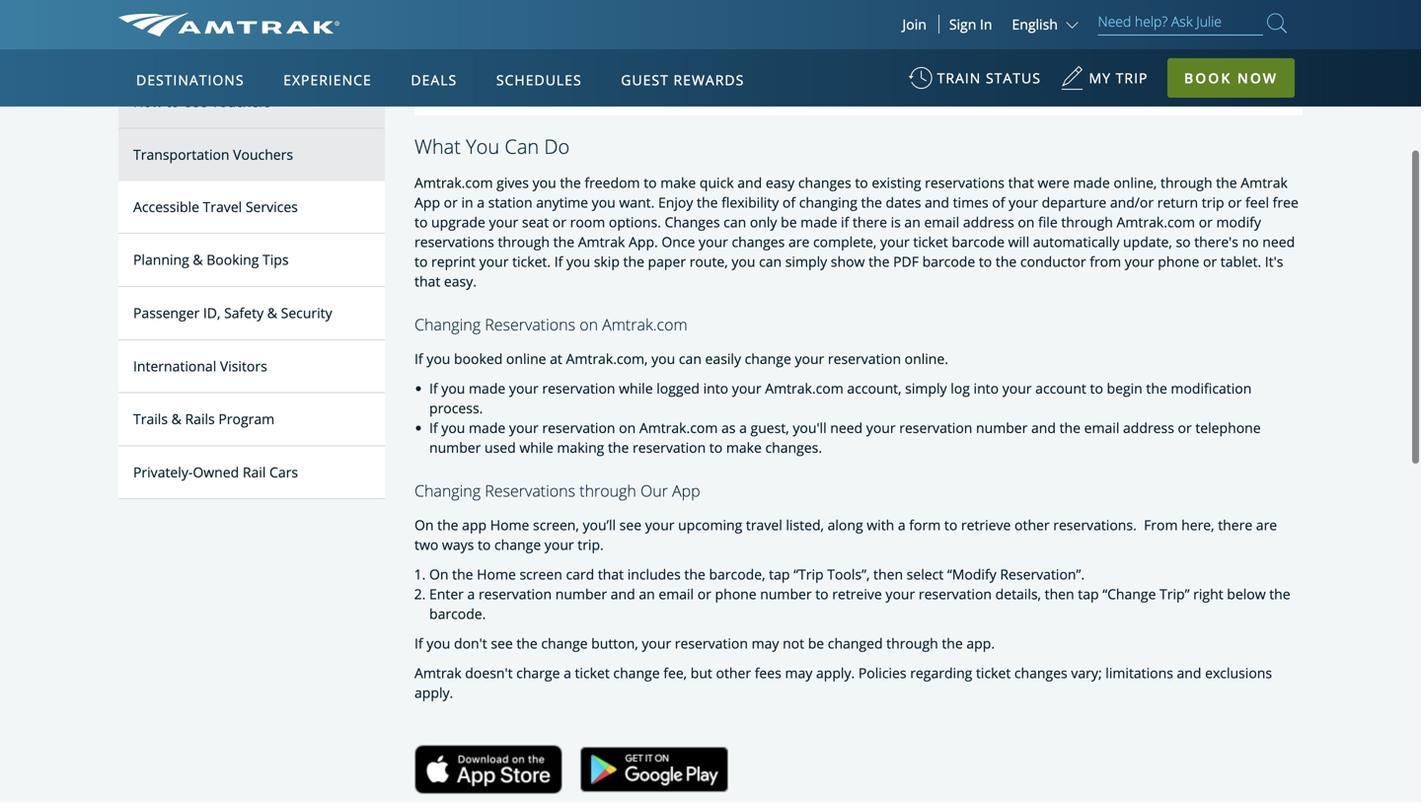 Task type: vqa. For each thing, say whether or not it's contained in the screenshot.
ARE to the left
yes



Task type: describe. For each thing, give the bounding box(es) containing it.
amtrak.com up the 'you'll'
[[765, 379, 844, 398]]

trip
[[1116, 69, 1148, 87]]

make inside amtrak.com gives you the freedom to make quick and easy changes to existing reservations that were made online, through the amtrak app or in a station anytime you want. enjoy the flexibility of changing the dates and times of your departure and/or return trip or feel free to upgrade your seat or room options. changes can only be made if there is an email address on file through amtrak.com or modify reservations through the amtrak app. once your changes are complete, your ticket barcode will automatically update, so there's no need to reprint your ticket. if you skip the paper route, you can simply show the pdf barcode to the conductor from your phone or tablet. it's that easy.
[[661, 173, 696, 192]]

email inside on the home screen card that includes the barcode, tap "trip tools", then select "modify reservation". enter a reservation number and an email or phone number to retreive your reservation details, then tap "change trip" right below the barcode.
[[659, 585, 694, 604]]

tips
[[263, 250, 289, 269]]

along
[[828, 516, 863, 535]]

show
[[831, 252, 865, 271]]

an inside amtrak.com gives you the freedom to make quick and easy changes to existing reservations that were made online, through the amtrak app or in a station anytime you want. enjoy the flexibility of changing the dates and times of your departure and/or return trip or feel free to upgrade your seat or room options. changes can only be made if there is an email address on file through amtrak.com or modify reservations through the amtrak app. once your changes are complete, your ticket barcode will automatically update, so there's no need to reprint your ticket. if you skip the paper route, you can simply show the pdf barcode to the conductor from your phone or tablet. it's that easy.
[[905, 213, 921, 232]]

a inside on the home screen card that includes the barcode, tap "trip tools", then select "modify reservation". enter a reservation number and an email or phone number to retreive your reservation details, then tap "change trip" right below the barcode.
[[467, 585, 475, 604]]

program
[[218, 410, 275, 428]]

1 vertical spatial vouchers
[[233, 145, 293, 164]]

or down anytime at left
[[553, 213, 567, 232]]

if for booked
[[415, 350, 423, 368]]

app.
[[629, 233, 658, 251]]

amtrak.com,
[[566, 350, 648, 368]]

a inside amtrak.com gives you the freedom to make quick and easy changes to existing reservations that were made online, through the amtrak app or in a station anytime you want. enjoy the flexibility of changing the dates and times of your departure and/or return trip or feel free to upgrade your seat or room options. changes can only be made if there is an email address on file through amtrak.com or modify reservations through the amtrak app. once your changes are complete, your ticket barcode will automatically update, so there's no need to reprint your ticket. if you skip the paper route, you can simply show the pdf barcode to the conductor from your phone or tablet. it's that easy.
[[477, 193, 485, 212]]

& for booking
[[193, 250, 203, 269]]

you up the logged
[[652, 350, 675, 368]]

will
[[1008, 233, 1030, 251]]

process.
[[429, 399, 483, 418]]

as
[[722, 419, 736, 437]]

your left ticket.
[[479, 252, 509, 271]]

your inside on the home screen card that includes the barcode, tap "trip tools", then select "modify reservation". enter a reservation number and an email or phone number to retreive your reservation details, then tap "change trip" right below the barcode.
[[886, 585, 915, 604]]

the right the includes
[[685, 565, 706, 584]]

on the home screen card that includes the barcode, tap "trip tools", then select "modify reservation". enter a reservation number and an email or phone number to retreive your reservation details, then tap "change trip" right below the barcode.
[[429, 565, 1291, 624]]

the down "account"
[[1060, 419, 1081, 437]]

you left don't
[[427, 634, 451, 653]]

guest,
[[751, 419, 789, 437]]

see inside on the app home screen, you'll see your upcoming travel listed, along with a form to retrieve other reservations.  from here, there are two ways to change your trip.
[[620, 516, 642, 535]]

how
[[133, 92, 163, 111]]

changes.
[[766, 438, 822, 457]]

your down update,
[[1125, 252, 1155, 271]]

times
[[953, 193, 989, 212]]

that inside on the home screen card that includes the barcode, tap "trip tools", then select "modify reservation". enter a reservation number and an email or phone number to retreive your reservation details, then tap "change trip" right below the barcode.
[[598, 565, 624, 584]]

to down "as"
[[710, 438, 723, 457]]

"change
[[1103, 585, 1156, 604]]

through up regarding
[[887, 634, 939, 653]]

0 horizontal spatial reservations
[[415, 233, 494, 251]]

number down card
[[556, 585, 607, 604]]

book now button
[[1168, 58, 1295, 98]]

are inside amtrak.com gives you the freedom to make quick and easy changes to existing reservations that were made online, through the amtrak app or in a station anytime you want. enjoy the flexibility of changing the dates and times of your departure and/or return trip or feel free to upgrade your seat or room options. changes can only be made if there is an email address on file through amtrak.com or modify reservations through the amtrak app. once your changes are complete, your ticket barcode will automatically update, so there's no need to reprint your ticket. if you skip the paper route, you can simply show the pdf barcode to the conductor from your phone or tablet. it's that easy.
[[789, 233, 810, 251]]

there's
[[1195, 233, 1239, 251]]

your down online at the top
[[509, 379, 539, 398]]

account,
[[847, 379, 902, 398]]

in
[[980, 15, 993, 34]]

may inside amtrak doesn't charge a ticket change fee, but other fees may apply. policies regarding ticket changes vary; limitations and exclusions apply.
[[785, 664, 813, 683]]

the left app.
[[942, 634, 963, 653]]

changes
[[665, 213, 720, 232]]

2 horizontal spatial &
[[267, 304, 277, 322]]

an inside on the home screen card that includes the barcode, tap "trip tools", then select "modify reservation". enter a reservation number and an email or phone number to retreive your reservation details, then tap "change trip" right below the barcode.
[[639, 585, 655, 604]]

international visitors link
[[118, 340, 385, 393]]

be inside amtrak.com gives you the freedom to make quick and easy changes to existing reservations that were made online, through the amtrak app or in a station anytime you want. enjoy the flexibility of changing the dates and times of your departure and/or return trip or feel free to upgrade your seat or room options. changes can only be made if there is an email address on file through amtrak.com or modify reservations through the amtrak app. once your changes are complete, your ticket barcode will automatically update, so there's no need to reprint your ticket. if you skip the paper route, you can simply show the pdf barcode to the conductor from your phone or tablet. it's that easy.
[[781, 213, 797, 232]]

or left "in"
[[444, 193, 458, 212]]

1 vertical spatial be
[[808, 634, 824, 653]]

deals button
[[403, 52, 465, 108]]

make inside the if you made your reservation while logged into your amtrak.com account, simply log into your account to begin the modification process. if you made your reservation on amtrak.com as a guest, you'll need your reservation number and the email address or telephone number used while making the reservation to make changes.
[[726, 438, 762, 457]]

or inside on the home screen card that includes the barcode, tap "trip tools", then select "modify reservation". enter a reservation number and an email or phone number to retreive your reservation details, then tap "change trip" right below the barcode.
[[698, 585, 712, 604]]

online,
[[1114, 173, 1157, 192]]

to down "app"
[[478, 536, 491, 554]]

destinations
[[136, 71, 244, 89]]

route,
[[690, 252, 728, 271]]

accessible travel services
[[133, 197, 298, 216]]

modify
[[1217, 213, 1262, 232]]

number up retrieve
[[976, 419, 1028, 437]]

the up the charge
[[517, 634, 538, 653]]

transportation
[[133, 145, 230, 164]]

amtrak.com up "in"
[[415, 173, 493, 192]]

skip
[[594, 252, 620, 271]]

made up used
[[469, 419, 506, 437]]

were
[[1038, 173, 1070, 192]]

a inside on the app home screen, you'll see your upcoming travel listed, along with a form to retrieve other reservations.  from here, there are two ways to change your trip.
[[898, 516, 906, 535]]

the down the existing
[[861, 193, 882, 212]]

1 horizontal spatial tap
[[1078, 585, 1099, 604]]

to down times
[[979, 252, 992, 271]]

your left "account"
[[1003, 379, 1032, 398]]

reservations for through
[[485, 480, 576, 502]]

ticket.
[[512, 252, 551, 271]]

screen,
[[533, 516, 579, 535]]

if down process.
[[429, 419, 438, 437]]

your down screen,
[[545, 536, 574, 554]]

charge
[[516, 664, 560, 683]]

home inside on the home screen card that includes the barcode, tap "trip tools", then select "modify reservation". enter a reservation number and an email or phone number to retreive your reservation details, then tap "change trip" right below the barcode.
[[477, 565, 516, 584]]

vary;
[[1071, 664, 1102, 683]]

and inside amtrak doesn't charge a ticket change fee, but other fees may apply. policies regarding ticket changes vary; limitations and exclusions apply.
[[1177, 664, 1202, 683]]

0 vertical spatial that
[[1009, 173, 1034, 192]]

cars
[[269, 463, 298, 482]]

it's
[[1265, 252, 1284, 271]]

address inside the if you made your reservation while logged into your amtrak.com account, simply log into your account to begin the modification process. if you made your reservation on amtrak.com as a guest, you'll need your reservation number and the email address or telephone number used while making the reservation to make changes.
[[1123, 419, 1175, 437]]

through up automatically
[[1062, 213, 1113, 232]]

can
[[505, 133, 539, 160]]

making
[[557, 438, 605, 457]]

through up return at the right of the page
[[1161, 173, 1213, 192]]

passenger id, safety & security
[[133, 304, 332, 322]]

anytime
[[536, 193, 588, 212]]

1 vertical spatial app
[[672, 480, 701, 502]]

changing for changing reservations on amtrak.com
[[415, 314, 481, 335]]

reservation down at
[[542, 379, 616, 398]]

your down were
[[1009, 193, 1038, 212]]

get the app on apple app store image
[[415, 743, 563, 797]]

enjoy
[[658, 193, 693, 212]]

"modify
[[948, 565, 997, 584]]

on inside amtrak.com gives you the freedom to make quick and easy changes to existing reservations that were made online, through the amtrak app or in a station anytime you want. enjoy the flexibility of changing the dates and times of your departure and/or return trip or feel free to upgrade your seat or room options. changes can only be made if there is an email address on file through amtrak.com or modify reservations through the amtrak app. once your changes are complete, your ticket barcode will automatically update, so there's no need to reprint your ticket. if you skip the paper route, you can simply show the pdf barcode to the conductor from your phone or tablet. it's that easy.
[[1018, 213, 1035, 232]]

room
[[570, 213, 605, 232]]

are inside on the app home screen, you'll see your upcoming travel listed, along with a form to retrieve other reservations.  from here, there are two ways to change your trip.
[[1256, 516, 1278, 535]]

reservations for on
[[485, 314, 576, 335]]

reservation down "modify
[[919, 585, 992, 604]]

you'll
[[793, 419, 827, 437]]

reservation".
[[1000, 565, 1085, 584]]

the up anytime at left
[[560, 173, 581, 192]]

complete,
[[813, 233, 877, 251]]

the up enter
[[452, 565, 473, 584]]

select
[[907, 565, 944, 584]]

trip
[[1202, 193, 1225, 212]]

amtrak.com down the logged
[[640, 419, 718, 437]]

limitations
[[1106, 664, 1174, 683]]

to left the existing
[[855, 173, 868, 192]]

book
[[1185, 69, 1232, 87]]

to left upgrade
[[415, 213, 428, 232]]

your up route,
[[699, 233, 728, 251]]

change right easily at the top of page
[[745, 350, 792, 368]]

train
[[937, 69, 982, 87]]

1 vertical spatial on
[[580, 314, 598, 335]]

1 vertical spatial apply.
[[415, 684, 453, 703]]

my
[[1089, 69, 1112, 87]]

ticket inside amtrak.com gives you the freedom to make quick and easy changes to existing reservations that were made online, through the amtrak app or in a station anytime you want. enjoy the flexibility of changing the dates and times of your departure and/or return trip or feel free to upgrade your seat or room options. changes can only be made if there is an email address on file through amtrak.com or modify reservations through the amtrak app. once your changes are complete, your ticket barcode will automatically update, so there's no need to reprint your ticket. if you skip the paper route, you can simply show the pdf barcode to the conductor from your phone or tablet. it's that easy.
[[914, 233, 948, 251]]

1 into from the left
[[703, 379, 729, 398]]

from
[[1090, 252, 1122, 271]]

below
[[1227, 585, 1266, 604]]

sign
[[949, 15, 977, 34]]

need inside the if you made your reservation while logged into your amtrak.com account, simply log into your account to begin the modification process. if you made your reservation on amtrak.com as a guest, you'll need your reservation number and the email address or telephone number used while making the reservation to make changes.
[[830, 419, 863, 437]]

once
[[662, 233, 695, 251]]

telephone
[[1196, 419, 1261, 437]]

experience
[[283, 71, 372, 89]]

your down easily at the top of page
[[732, 379, 762, 398]]

number down process.
[[429, 438, 481, 457]]

reservation up the making
[[542, 419, 616, 437]]

card
[[566, 565, 594, 584]]

reservation up our
[[633, 438, 706, 457]]

your down our
[[645, 516, 675, 535]]

english
[[1012, 15, 1058, 34]]

& for rails
[[171, 410, 182, 428]]

the up trip
[[1216, 173, 1238, 192]]

log
[[951, 379, 970, 398]]

your down is
[[881, 233, 910, 251]]

how to use vouchers
[[133, 92, 271, 111]]

0 vertical spatial vouchers
[[211, 92, 271, 111]]

form
[[909, 516, 941, 535]]

regions map image
[[192, 165, 666, 441]]

other inside amtrak doesn't charge a ticket change fee, but other fees may apply. policies regarding ticket changes vary; limitations and exclusions apply.
[[716, 664, 751, 683]]

the down quick
[[697, 193, 718, 212]]

1 vertical spatial barcode
[[923, 252, 976, 271]]

or down trip
[[1199, 213, 1213, 232]]

booked
[[454, 350, 503, 368]]

amtrak image
[[118, 13, 340, 37]]

to left reprint
[[415, 252, 428, 271]]

and right dates
[[925, 193, 950, 212]]

2 horizontal spatial amtrak
[[1241, 173, 1288, 192]]

get the app on google play image
[[581, 743, 729, 797]]

made down changing
[[801, 213, 838, 232]]

used
[[485, 438, 516, 457]]

you'll
[[583, 516, 616, 535]]

1 horizontal spatial while
[[619, 379, 653, 398]]

rewards
[[674, 71, 745, 89]]

Please enter your search item search field
[[1098, 10, 1264, 36]]

the left pdf at the top of page
[[869, 252, 890, 271]]

0 vertical spatial can
[[724, 213, 747, 232]]

0 horizontal spatial changes
[[732, 233, 785, 251]]

changing for changing reservations through our app
[[415, 480, 481, 502]]

fee,
[[664, 664, 687, 683]]

you up anytime at left
[[533, 173, 556, 192]]

international
[[133, 357, 216, 375]]

change inside amtrak doesn't charge a ticket change fee, but other fees may apply. policies regarding ticket changes vary; limitations and exclusions apply.
[[613, 664, 660, 683]]

1 horizontal spatial apply.
[[816, 664, 855, 683]]

my trip
[[1089, 69, 1148, 87]]

the right begin
[[1147, 379, 1168, 398]]

your up used
[[509, 419, 539, 437]]

2 of from the left
[[992, 193, 1005, 212]]

reservation down log
[[900, 419, 973, 437]]

through up ticket.
[[498, 233, 550, 251]]

1 vertical spatial see
[[491, 634, 513, 653]]

trip.
[[578, 536, 604, 554]]

email inside amtrak.com gives you the freedom to make quick and easy changes to existing reservations that were made online, through the amtrak app or in a station anytime you want. enjoy the flexibility of changing the dates and times of your departure and/or return trip or feel free to upgrade your seat or room options. changes can only be made if there is an email address on file through amtrak.com or modify reservations through the amtrak app. once your changes are complete, your ticket barcode will automatically update, so there's no need to reprint your ticket. if you skip the paper route, you can simply show the pdf barcode to the conductor from your phone or tablet. it's that easy.
[[924, 213, 960, 232]]

amtrak.com up if you booked online at amtrak.com, you can easily change your reservation online.
[[602, 314, 688, 335]]

the right "below" on the bottom right
[[1270, 585, 1291, 604]]

reservation down screen
[[479, 585, 552, 604]]

1 vertical spatial then
[[1045, 585, 1075, 604]]

accessible
[[133, 197, 199, 216]]

change up the charge
[[541, 634, 588, 653]]

app inside amtrak.com gives you the freedom to make quick and easy changes to existing reservations that were made online, through the amtrak app or in a station anytime you want. enjoy the flexibility of changing the dates and times of your departure and/or return trip or feel free to upgrade your seat or room options. changes can only be made if there is an email address on file through amtrak.com or modify reservations through the amtrak app. once your changes are complete, your ticket barcode will automatically update, so there's no need to reprint your ticket. if you skip the paper route, you can simply show the pdf barcode to the conductor from your phone or tablet. it's that easy.
[[415, 193, 440, 212]]

2 horizontal spatial can
[[759, 252, 782, 271]]

guest rewards button
[[613, 52, 753, 108]]

0 vertical spatial changes
[[798, 173, 852, 192]]

guest rewards
[[621, 71, 745, 89]]

options.
[[609, 213, 661, 232]]

you down process.
[[442, 419, 465, 437]]

details,
[[996, 585, 1041, 604]]

made up departure
[[1074, 173, 1110, 192]]

1 of from the left
[[783, 193, 796, 212]]

the inside on the app home screen, you'll see your upcoming travel listed, along with a form to retrieve other reservations.  from here, there are two ways to change your trip.
[[437, 516, 459, 535]]

to inside on the home screen card that includes the barcode, tap "trip tools", then select "modify reservation". enter a reservation number and an email or phone number to retreive your reservation details, then tap "change trip" right below the barcode.
[[816, 585, 829, 604]]

your down account, at right top
[[867, 419, 896, 437]]

your down station
[[489, 213, 519, 232]]

to left "use" on the top of page
[[166, 92, 179, 111]]

from
[[1144, 516, 1178, 535]]

if for don't
[[415, 634, 423, 653]]

barcode.
[[429, 605, 486, 624]]

paper
[[648, 252, 686, 271]]

free
[[1273, 193, 1299, 212]]

your up the if you made your reservation while logged into your amtrak.com account, simply log into your account to begin the modification process. if you made your reservation on amtrak.com as a guest, you'll need your reservation number and the email address or telephone number used while making the reservation to make changes.
[[795, 350, 825, 368]]



Task type: locate. For each thing, give the bounding box(es) containing it.
tap left "trip
[[769, 565, 790, 584]]

0 vertical spatial there
[[853, 213, 887, 232]]

a right the charge
[[564, 664, 571, 683]]

that down reprint
[[415, 272, 441, 291]]

changing down 'easy.'
[[415, 314, 481, 335]]

upgrade
[[431, 213, 486, 232]]

on inside the if you made your reservation while logged into your amtrak.com account, simply log into your account to begin the modification process. if you made your reservation on amtrak.com as a guest, you'll need your reservation number and the email address or telephone number used while making the reservation to make changes.
[[619, 419, 636, 437]]

tablet.
[[1221, 252, 1262, 271]]

home right "app"
[[490, 516, 530, 535]]

only
[[750, 213, 777, 232]]

0 vertical spatial barcode
[[952, 233, 1005, 251]]

application
[[192, 165, 666, 441]]

our
[[641, 480, 668, 502]]

0 horizontal spatial are
[[789, 233, 810, 251]]

seat
[[522, 213, 549, 232]]

2 into from the left
[[974, 379, 999, 398]]

number down "trip
[[760, 585, 812, 604]]

right
[[1194, 585, 1224, 604]]

travel
[[203, 197, 242, 216]]

0 horizontal spatial tap
[[769, 565, 790, 584]]

1 vertical spatial reservations
[[415, 233, 494, 251]]

1 horizontal spatial simply
[[905, 379, 947, 398]]

tap
[[769, 565, 790, 584], [1078, 585, 1099, 604]]

of
[[783, 193, 796, 212], [992, 193, 1005, 212]]

or
[[444, 193, 458, 212], [1228, 193, 1242, 212], [553, 213, 567, 232], [1199, 213, 1213, 232], [1203, 252, 1217, 271], [1178, 419, 1192, 437], [698, 585, 712, 604]]

0 vertical spatial while
[[619, 379, 653, 398]]

of down easy
[[783, 193, 796, 212]]

1 horizontal spatial that
[[598, 565, 624, 584]]

0 vertical spatial simply
[[786, 252, 827, 271]]

0 horizontal spatial amtrak
[[415, 664, 462, 683]]

automatically
[[1033, 233, 1120, 251]]

1 vertical spatial email
[[1085, 419, 1120, 437]]

may left not
[[752, 634, 779, 653]]

0 vertical spatial then
[[874, 565, 903, 584]]

if for made
[[429, 379, 438, 398]]

listed,
[[786, 516, 824, 535]]

your up the fee,
[[642, 634, 671, 653]]

amtrak.com up update,
[[1117, 213, 1196, 232]]

ticket down app.
[[976, 664, 1011, 683]]

0 vertical spatial on
[[415, 516, 434, 535]]

and up flexibility
[[738, 173, 762, 192]]

0 horizontal spatial be
[[781, 213, 797, 232]]

an down the includes
[[639, 585, 655, 604]]

pdf
[[893, 252, 919, 271]]

0 vertical spatial tap
[[769, 565, 790, 584]]

0 horizontal spatial then
[[874, 565, 903, 584]]

1 horizontal spatial amtrak
[[578, 233, 625, 251]]

address inside amtrak.com gives you the freedom to make quick and easy changes to existing reservations that were made online, through the amtrak app or in a station anytime you want. enjoy the flexibility of changing the dates and times of your departure and/or return trip or feel free to upgrade your seat or room options. changes can only be made if there is an email address on file through amtrak.com or modify reservations through the amtrak app. once your changes are complete, your ticket barcode will automatically update, so there's no need to reprint your ticket. if you skip the paper route, you can simply show the pdf barcode to the conductor from your phone or tablet. it's that easy.
[[963, 213, 1015, 232]]

online.
[[905, 350, 949, 368]]

but
[[691, 664, 713, 683]]

trails & rails program link
[[118, 393, 385, 447]]

to left begin
[[1090, 379, 1104, 398]]

existing
[[872, 173, 922, 192]]

can down only
[[759, 252, 782, 271]]

there right here,
[[1218, 516, 1253, 535]]

1 vertical spatial reservations
[[485, 480, 576, 502]]

0 horizontal spatial app
[[415, 193, 440, 212]]

make
[[661, 173, 696, 192], [726, 438, 762, 457]]

0 vertical spatial make
[[661, 173, 696, 192]]

planning
[[133, 250, 189, 269]]

on inside on the app home screen, you'll see your upcoming travel listed, along with a form to retrieve other reservations.  from here, there are two ways to change your trip.
[[415, 516, 434, 535]]

a inside amtrak doesn't charge a ticket change fee, but other fees may apply. policies regarding ticket changes vary; limitations and exclusions apply.
[[564, 664, 571, 683]]

you right route,
[[732, 252, 756, 271]]

while right used
[[520, 438, 554, 457]]

if left don't
[[415, 634, 423, 653]]

easy
[[766, 173, 795, 192]]

you left booked
[[427, 350, 451, 368]]

1 vertical spatial make
[[726, 438, 762, 457]]

email down times
[[924, 213, 960, 232]]

0 horizontal spatial email
[[659, 585, 694, 604]]

a up barcode.
[[467, 585, 475, 604]]

0 vertical spatial need
[[1263, 233, 1295, 251]]

made
[[1074, 173, 1110, 192], [801, 213, 838, 232], [469, 379, 506, 398], [469, 419, 506, 437]]

of right times
[[992, 193, 1005, 212]]

gives
[[497, 173, 529, 192]]

1 horizontal spatial are
[[1256, 516, 1278, 535]]

vouchers
[[211, 92, 271, 111], [233, 145, 293, 164]]

now
[[1238, 69, 1278, 87]]

security
[[281, 304, 332, 322]]

1 vertical spatial changes
[[732, 233, 785, 251]]

2 reservations from the top
[[485, 480, 576, 502]]

changes left the vary;
[[1015, 664, 1068, 683]]

search icon image
[[1268, 9, 1287, 37]]

1 horizontal spatial of
[[992, 193, 1005, 212]]

trip"
[[1160, 585, 1190, 604]]

do
[[544, 133, 570, 160]]

join button
[[891, 15, 940, 34]]

two
[[415, 536, 439, 554]]

0 vertical spatial email
[[924, 213, 960, 232]]

if you made your reservation while logged into your amtrak.com account, simply log into your account to begin the modification process. if you made your reservation on amtrak.com as a guest, you'll need your reservation number and the email address or telephone number used while making the reservation to make changes.
[[429, 379, 1261, 457]]

booking
[[207, 250, 259, 269]]

and inside the if you made your reservation while logged into your amtrak.com account, simply log into your account to begin the modification process. if you made your reservation on amtrak.com as a guest, you'll need your reservation number and the email address or telephone number used while making the reservation to make changes.
[[1032, 419, 1056, 437]]

0 horizontal spatial need
[[830, 419, 863, 437]]

2 vertical spatial &
[[171, 410, 182, 428]]

easily
[[705, 350, 741, 368]]

and inside on the home screen card that includes the barcode, tap "trip tools", then select "modify reservation". enter a reservation number and an email or phone number to retreive your reservation details, then tap "change trip" right below the barcode.
[[611, 585, 635, 604]]

changes up changing
[[798, 173, 852, 192]]

if
[[555, 252, 563, 271], [415, 350, 423, 368], [429, 379, 438, 398], [429, 419, 438, 437], [415, 634, 423, 653]]

on for on the home screen card that includes the barcode, tap "trip tools", then select "modify reservation". enter a reservation number and an email or phone number to retreive your reservation details, then tap "change trip" right below the barcode.
[[429, 565, 449, 584]]

1 vertical spatial phone
[[715, 585, 757, 604]]

reservations
[[485, 314, 576, 335], [485, 480, 576, 502]]

1 horizontal spatial make
[[726, 438, 762, 457]]

passenger
[[133, 304, 200, 322]]

0 vertical spatial reservations
[[485, 314, 576, 335]]

1 horizontal spatial there
[[1218, 516, 1253, 535]]

1 reservations from the top
[[485, 314, 576, 335]]

if
[[841, 213, 849, 232]]

amtrak inside amtrak doesn't charge a ticket change fee, but other fees may apply. policies regarding ticket changes vary; limitations and exclusions apply.
[[415, 664, 462, 683]]

0 vertical spatial apply.
[[816, 664, 855, 683]]

here,
[[1182, 516, 1215, 535]]

the down room
[[553, 233, 575, 251]]

simply inside the if you made your reservation while logged into your amtrak.com account, simply log into your account to begin the modification process. if you made your reservation on amtrak.com as a guest, you'll need your reservation number and the email address or telephone number used while making the reservation to make changes.
[[905, 379, 947, 398]]

phone inside on the home screen card that includes the barcode, tap "trip tools", then select "modify reservation". enter a reservation number and an email or phone number to retreive your reservation details, then tap "change trip" right below the barcode.
[[715, 585, 757, 604]]

on inside on the home screen card that includes the barcode, tap "trip tools", then select "modify reservation". enter a reservation number and an email or phone number to retreive your reservation details, then tap "change trip" right below the barcode.
[[429, 565, 449, 584]]

are
[[789, 233, 810, 251], [1256, 516, 1278, 535]]

change inside on the app home screen, you'll see your upcoming travel listed, along with a form to retrieve other reservations.  from here, there are two ways to change your trip.
[[495, 536, 541, 554]]

through up you'll
[[580, 480, 637, 502]]

0 horizontal spatial make
[[661, 173, 696, 192]]

1 horizontal spatial changes
[[798, 173, 852, 192]]

the down app.
[[623, 252, 645, 271]]

you left the skip
[[567, 252, 590, 271]]

1 horizontal spatial address
[[1123, 419, 1175, 437]]

0 vertical spatial may
[[752, 634, 779, 653]]

to up want.
[[644, 173, 657, 192]]

if you don't see the change button, your reservation may not be changed through the app.
[[415, 634, 995, 653]]

be right only
[[781, 213, 797, 232]]

amtrak up the feel
[[1241, 173, 1288, 192]]

1 horizontal spatial &
[[193, 250, 203, 269]]

email inside the if you made your reservation while logged into your amtrak.com account, simply log into your account to begin the modification process. if you made your reservation on amtrak.com as a guest, you'll need your reservation number and the email address or telephone number used while making the reservation to make changes.
[[1085, 419, 1120, 437]]

0 horizontal spatial ticket
[[575, 664, 610, 683]]

&
[[193, 250, 203, 269], [267, 304, 277, 322], [171, 410, 182, 428]]

there
[[853, 213, 887, 232], [1218, 516, 1253, 535]]

1 horizontal spatial may
[[785, 664, 813, 683]]

be
[[781, 213, 797, 232], [808, 634, 824, 653]]

2 vertical spatial changes
[[1015, 664, 1068, 683]]

0 horizontal spatial while
[[520, 438, 554, 457]]

you up process.
[[442, 379, 465, 398]]

0 horizontal spatial address
[[963, 213, 1015, 232]]

or inside the if you made your reservation while logged into your amtrak.com account, simply log into your account to begin the modification process. if you made your reservation on amtrak.com as a guest, you'll need your reservation number and the email address or telephone number used while making the reservation to make changes.
[[1178, 419, 1192, 437]]

destinations button
[[128, 52, 252, 108]]

2 changing from the top
[[415, 480, 481, 502]]

home inside on the app home screen, you'll see your upcoming travel listed, along with a form to retrieve other reservations.  from here, there are two ways to change your trip.
[[490, 516, 530, 535]]

the right the making
[[608, 438, 629, 457]]

if left booked
[[415, 350, 423, 368]]

1 vertical spatial amtrak
[[578, 233, 625, 251]]

while down amtrak.com,
[[619, 379, 653, 398]]

2 horizontal spatial ticket
[[976, 664, 1011, 683]]

and left exclusions
[[1177, 664, 1202, 683]]

international visitors
[[133, 357, 267, 375]]

conductor
[[1021, 252, 1086, 271]]

then up retreive
[[874, 565, 903, 584]]

0 horizontal spatial of
[[783, 193, 796, 212]]

1 horizontal spatial be
[[808, 634, 824, 653]]

0 vertical spatial changing
[[415, 314, 481, 335]]

0 vertical spatial reservations
[[925, 173, 1005, 192]]

station
[[488, 193, 533, 212]]

email down begin
[[1085, 419, 1120, 437]]

begin
[[1107, 379, 1143, 398]]

or down there's
[[1203, 252, 1217, 271]]

on up will
[[1018, 213, 1035, 232]]

are left complete,
[[789, 233, 810, 251]]

& left the booking
[[193, 250, 203, 269]]

banner
[[0, 0, 1422, 456]]

0 vertical spatial are
[[789, 233, 810, 251]]

to right form
[[945, 516, 958, 535]]

1 vertical spatial are
[[1256, 516, 1278, 535]]

simply inside amtrak.com gives you the freedom to make quick and easy changes to existing reservations that were made online, through the amtrak app or in a station anytime you want. enjoy the flexibility of changing the dates and times of your departure and/or return trip or feel free to upgrade your seat or room options. changes can only be made if there is an email address on file through amtrak.com or modify reservations through the amtrak app. once your changes are complete, your ticket barcode will automatically update, so there's no need to reprint your ticket. if you skip the paper route, you can simply show the pdf barcode to the conductor from your phone or tablet. it's that easy.
[[786, 252, 827, 271]]

application inside banner
[[192, 165, 666, 441]]

0 vertical spatial an
[[905, 213, 921, 232]]

2 vertical spatial amtrak
[[415, 664, 462, 683]]

a right "in"
[[477, 193, 485, 212]]

train status
[[937, 69, 1041, 87]]

amtrak down don't
[[415, 664, 462, 683]]

1 horizontal spatial other
[[1015, 516, 1050, 535]]

1 vertical spatial that
[[415, 272, 441, 291]]

or up modify in the top right of the page
[[1228, 193, 1242, 212]]

0 horizontal spatial phone
[[715, 585, 757, 604]]

0 vertical spatial amtrak
[[1241, 173, 1288, 192]]

in
[[461, 193, 473, 212]]

privately-owned rail cars link
[[118, 447, 385, 500]]

use
[[183, 92, 207, 111]]

1 vertical spatial need
[[830, 419, 863, 437]]

2 vertical spatial can
[[679, 350, 702, 368]]

0 vertical spatial other
[[1015, 516, 1050, 535]]

sign in
[[949, 15, 993, 34]]

1 horizontal spatial ticket
[[914, 233, 948, 251]]

1 horizontal spatial reservations
[[925, 173, 1005, 192]]

made down booked
[[469, 379, 506, 398]]

0 vertical spatial on
[[1018, 213, 1035, 232]]

make down "as"
[[726, 438, 762, 457]]

0 horizontal spatial can
[[679, 350, 702, 368]]

ways
[[442, 536, 474, 554]]

a right with
[[898, 516, 906, 535]]

travel
[[746, 516, 783, 535]]

change up screen
[[495, 536, 541, 554]]

reservations up screen,
[[485, 480, 576, 502]]

policies
[[859, 664, 907, 683]]

1 horizontal spatial then
[[1045, 585, 1075, 604]]

the up ways
[[437, 516, 459, 535]]

a inside the if you made your reservation while logged into your amtrak.com account, simply log into your account to begin the modification process. if you made your reservation on amtrak.com as a guest, you'll need your reservation number and the email address or telephone number used while making the reservation to make changes.
[[740, 419, 747, 437]]

1 horizontal spatial an
[[905, 213, 921, 232]]

amtrak up the skip
[[578, 233, 625, 251]]

there inside on the app home screen, you'll see your upcoming travel listed, along with a form to retrieve other reservations.  from here, there are two ways to change your trip.
[[1218, 516, 1253, 535]]

1 vertical spatial on
[[429, 565, 449, 584]]

changed
[[828, 634, 883, 653]]

you down freedom
[[592, 193, 616, 212]]

the down will
[[996, 252, 1017, 271]]

2 vertical spatial on
[[619, 419, 636, 437]]

into down easily at the top of page
[[703, 379, 729, 398]]

0 vertical spatial address
[[963, 213, 1015, 232]]

tools",
[[827, 565, 870, 584]]

changing reservations on amtrak.com
[[415, 314, 688, 335]]

enter
[[429, 585, 464, 604]]

exclusions
[[1205, 664, 1273, 683]]

0 horizontal spatial there
[[853, 213, 887, 232]]

reservations up times
[[925, 173, 1005, 192]]

need inside amtrak.com gives you the freedom to make quick and easy changes to existing reservations that were made online, through the amtrak app or in a station anytime you want. enjoy the flexibility of changing the dates and times of your departure and/or return trip or feel free to upgrade your seat or room options. changes can only be made if there is an email address on file through amtrak.com or modify reservations through the amtrak app. once your changes are complete, your ticket barcode will automatically update, so there's no need to reprint your ticket. if you skip the paper route, you can simply show the pdf barcode to the conductor from your phone or tablet. it's that easy.
[[1263, 233, 1295, 251]]

& inside 'link'
[[171, 410, 182, 428]]

0 horizontal spatial see
[[491, 634, 513, 653]]

changes inside amtrak doesn't charge a ticket change fee, but other fees may apply. policies regarding ticket changes vary; limitations and exclusions apply.
[[1015, 664, 1068, 683]]

may
[[752, 634, 779, 653], [785, 664, 813, 683]]

may down not
[[785, 664, 813, 683]]

planning & booking tips
[[133, 250, 289, 269]]

0 horizontal spatial on
[[580, 314, 598, 335]]

at
[[550, 350, 563, 368]]

passenger id, safety & security link
[[118, 287, 385, 340]]

and/or
[[1110, 193, 1154, 212]]

account
[[1036, 379, 1087, 398]]

email down the includes
[[659, 585, 694, 604]]

if inside amtrak.com gives you the freedom to make quick and easy changes to existing reservations that were made online, through the amtrak app or in a station anytime you want. enjoy the flexibility of changing the dates and times of your departure and/or return trip or feel free to upgrade your seat or room options. changes can only be made if there is an email address on file through amtrak.com or modify reservations through the amtrak app. once your changes are complete, your ticket barcode will automatically update, so there's no need to reprint your ticket. if you skip the paper route, you can simply show the pdf barcode to the conductor from your phone or tablet. it's that easy.
[[555, 252, 563, 271]]

1 horizontal spatial into
[[974, 379, 999, 398]]

reservation up account, at right top
[[828, 350, 901, 368]]

id,
[[203, 304, 221, 322]]

then down reservation".
[[1045, 585, 1075, 604]]

button,
[[591, 634, 638, 653]]

there inside amtrak.com gives you the freedom to make quick and easy changes to existing reservations that were made online, through the amtrak app or in a station anytime you want. enjoy the flexibility of changing the dates and times of your departure and/or return trip or feel free to upgrade your seat or room options. changes can only be made if there is an email address on file through amtrak.com or modify reservations through the amtrak app. once your changes are complete, your ticket barcode will automatically update, so there's no need to reprint your ticket. if you skip the paper route, you can simply show the pdf barcode to the conductor from your phone or tablet. it's that easy.
[[853, 213, 887, 232]]

amtrak.com gives you the freedom to make quick and easy changes to existing reservations that were made online, through the amtrak app or in a station anytime you want. enjoy the flexibility of changing the dates and times of your departure and/or return trip or feel free to upgrade your seat or room options. changes can only be made if there is an email address on file through amtrak.com or modify reservations through the amtrak app. once your changes are complete, your ticket barcode will automatically update, so there's no need to reprint your ticket. if you skip the paper route, you can simply show the pdf barcode to the conductor from your phone or tablet. it's that easy.
[[415, 173, 1299, 291]]

0 vertical spatial home
[[490, 516, 530, 535]]

feel
[[1246, 193, 1270, 212]]

1 vertical spatial an
[[639, 585, 655, 604]]

1 vertical spatial while
[[520, 438, 554, 457]]

can up the logged
[[679, 350, 702, 368]]

"trip
[[794, 565, 824, 584]]

1 changing from the top
[[415, 314, 481, 335]]

phone inside amtrak.com gives you the freedom to make quick and easy changes to existing reservations that were made online, through the amtrak app or in a station anytime you want. enjoy the flexibility of changing the dates and times of your departure and/or return trip or feel free to upgrade your seat or room options. changes can only be made if there is an email address on file through amtrak.com or modify reservations through the amtrak app. once your changes are complete, your ticket barcode will automatically update, so there's no need to reprint your ticket. if you skip the paper route, you can simply show the pdf barcode to the conductor from your phone or tablet. it's that easy.
[[1158, 252, 1200, 271]]

1 horizontal spatial can
[[724, 213, 747, 232]]

0 vertical spatial app
[[415, 193, 440, 212]]

1 horizontal spatial see
[[620, 516, 642, 535]]

on up two in the bottom of the page
[[415, 516, 434, 535]]

can down flexibility
[[724, 213, 747, 232]]

1 horizontal spatial app
[[672, 480, 701, 502]]

banner containing join
[[0, 0, 1422, 456]]

vouchers right "use" on the top of page
[[211, 92, 271, 111]]

simply down online.
[[905, 379, 947, 398]]

reservation up but
[[675, 634, 748, 653]]

on for on the app home screen, you'll see your upcoming travel listed, along with a form to retrieve other reservations.  from here, there are two ways to change your trip.
[[415, 516, 434, 535]]

you
[[466, 133, 500, 160]]

number
[[976, 419, 1028, 437], [429, 438, 481, 457], [556, 585, 607, 604], [760, 585, 812, 604]]

0 horizontal spatial into
[[703, 379, 729, 398]]

schedules link
[[489, 49, 590, 107]]

0 horizontal spatial other
[[716, 664, 751, 683]]

be right not
[[808, 634, 824, 653]]

tap left "change
[[1078, 585, 1099, 604]]

1 vertical spatial can
[[759, 252, 782, 271]]

phone down barcode,
[[715, 585, 757, 604]]

1 vertical spatial there
[[1218, 516, 1253, 535]]

& right safety
[[267, 304, 277, 322]]

0 horizontal spatial an
[[639, 585, 655, 604]]

departure
[[1042, 193, 1107, 212]]

there right if
[[853, 213, 887, 232]]

other right but
[[716, 664, 751, 683]]

1 horizontal spatial need
[[1263, 233, 1295, 251]]

need right the 'you'll'
[[830, 419, 863, 437]]

doesn't
[[465, 664, 513, 683]]

train status link
[[909, 59, 1041, 108]]

changing up "app"
[[415, 480, 481, 502]]

other inside on the app home screen, you'll see your upcoming travel listed, along with a form to retrieve other reservations.  from here, there are two ways to change your trip.
[[1015, 516, 1050, 535]]



